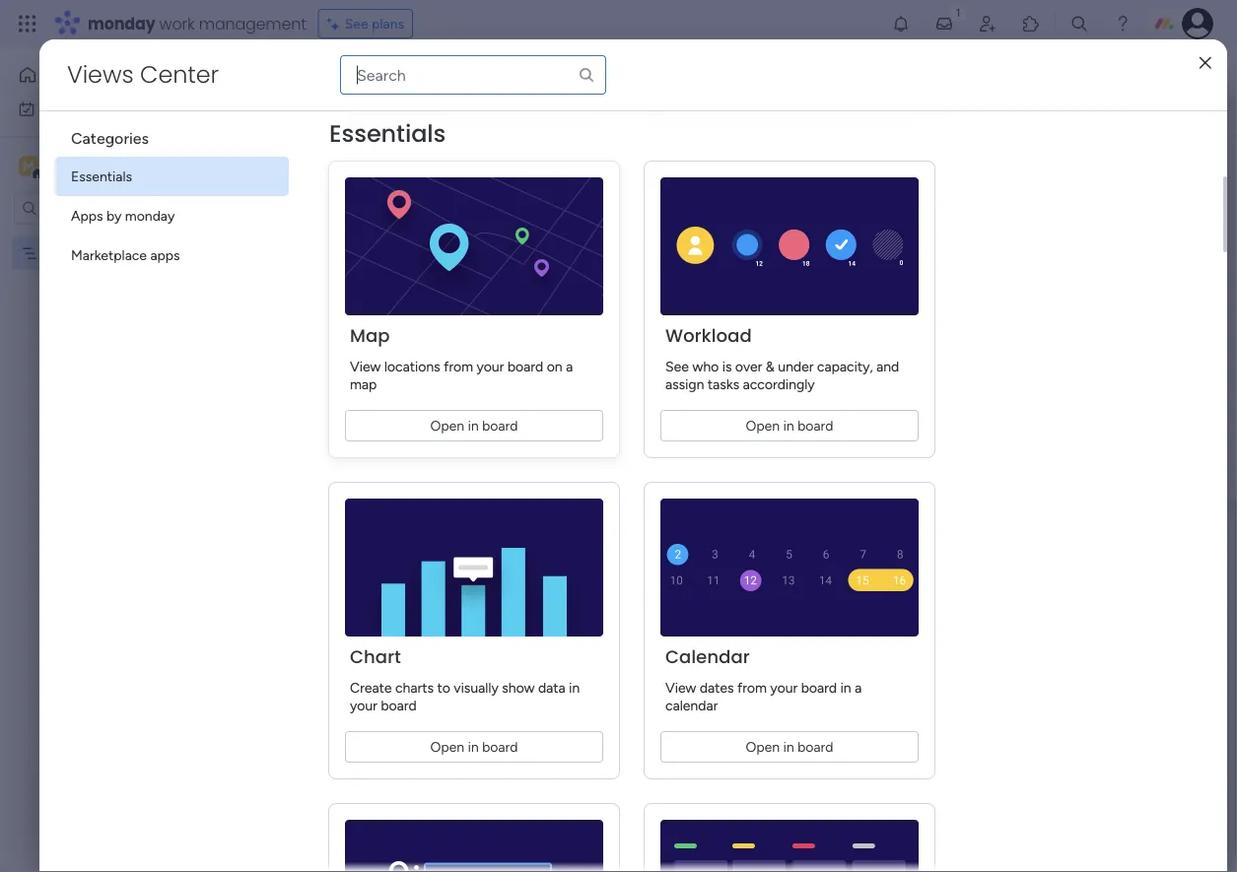 Task type: vqa. For each thing, say whether or not it's contained in the screenshot.
the "Trial"
no



Task type: describe. For each thing, give the bounding box(es) containing it.
from for map
[[444, 358, 473, 375]]

select product image
[[18, 14, 37, 34]]

essentials inside option
[[71, 168, 132, 185]]

powered by
[[396, 118, 479, 137]]

open in board button for workload
[[660, 410, 919, 442]]

see inside button
[[345, 15, 368, 32]]

monday inside option
[[125, 208, 175, 224]]

management
[[199, 12, 306, 35]]

board inside field
[[395, 60, 467, 93]]

1 image
[[949, 1, 967, 23]]

search everything image
[[1070, 14, 1089, 34]]

your for calendar view dates from your board in a calendar
[[770, 680, 798, 696]]

under
[[778, 358, 814, 375]]

a for calendar
[[855, 680, 862, 696]]

open for chart
[[430, 739, 464, 756]]

open in board for map
[[430, 417, 518, 434]]

who
[[692, 358, 719, 375]]

chart
[[350, 645, 401, 670]]

apps
[[150, 247, 180, 264]]

board inside list box
[[97, 245, 133, 262]]

a for map
[[566, 358, 573, 375]]

calendar
[[665, 697, 718, 714]]

open in board for workload
[[746, 417, 833, 434]]

board inside chart create charts to visually show data in your board
[[381, 697, 417, 714]]

first inside my first board list box
[[69, 245, 93, 262]]

&
[[766, 358, 775, 375]]

map
[[350, 323, 390, 348]]

let's
[[566, 399, 614, 432]]

Search in workspace field
[[41, 197, 165, 220]]

apps image
[[1021, 14, 1041, 34]]

building
[[716, 399, 810, 432]]

board
[[1069, 116, 1105, 133]]

by for apps
[[106, 208, 122, 224]]

search image
[[578, 66, 595, 84]]

work for my
[[66, 101, 96, 117]]

chart create charts to visually show data in your board
[[350, 645, 580, 714]]

marketplace apps option
[[55, 236, 289, 275]]

open for calendar
[[746, 739, 780, 756]]

essentials option
[[55, 157, 289, 196]]

0 vertical spatial monday
[[88, 12, 155, 35]]

open for workload
[[746, 417, 780, 434]]

link
[[1134, 119, 1154, 136]]

build
[[712, 475, 747, 494]]

apps
[[71, 208, 103, 224]]

open for map
[[430, 417, 464, 434]]

in inside chart create charts to visually show data in your board
[[569, 680, 580, 696]]

Search for a column type search field
[[340, 55, 606, 95]]

open in board for calendar
[[746, 739, 833, 756]]

workspace
[[84, 157, 162, 175]]

first inside my first board field
[[345, 60, 389, 93]]

main table button
[[493, 59, 604, 91]]

edit form
[[307, 119, 364, 136]]

in for workload
[[783, 417, 794, 434]]

view for calendar
[[665, 680, 696, 696]]

workload see who is over & under capacity, and assign tasks accordingly
[[665, 323, 899, 393]]

in inside calendar view dates from your board in a calendar
[[840, 680, 851, 696]]

apps by monday
[[71, 208, 175, 224]]

inbox image
[[935, 14, 954, 34]]

1 horizontal spatial views
[[1108, 116, 1146, 133]]

powered
[[396, 118, 458, 137]]

to
[[437, 680, 450, 696]]

form for build form
[[751, 475, 784, 494]]

dapulse x slim image
[[1199, 56, 1211, 70]]

main table
[[523, 67, 589, 83]]

help image
[[1113, 14, 1133, 34]]

map
[[350, 376, 377, 393]]

in for chart
[[468, 739, 479, 756]]

create
[[350, 680, 392, 696]]

dates
[[700, 680, 734, 696]]

see plans
[[345, 15, 404, 32]]

marketplace
[[71, 247, 147, 264]]

my work
[[43, 101, 96, 117]]

invite members image
[[978, 14, 998, 34]]

workspace image
[[19, 155, 38, 177]]

your for let's start by building your form
[[817, 399, 868, 432]]

work for monday
[[159, 12, 195, 35]]

form for edit form
[[335, 119, 364, 136]]

board inside map view locations from your board on a map
[[508, 358, 543, 375]]

my inside button
[[43, 101, 62, 117]]

data
[[538, 680, 566, 696]]

my inside list box
[[46, 245, 65, 262]]

and
[[876, 358, 899, 375]]

my work button
[[12, 93, 212, 125]]



Task type: locate. For each thing, give the bounding box(es) containing it.
1 horizontal spatial by
[[461, 118, 479, 137]]

your down capacity,
[[817, 399, 868, 432]]

0 horizontal spatial from
[[444, 358, 473, 375]]

center
[[140, 58, 219, 91]]

open in board button down visually
[[345, 731, 603, 763]]

1 horizontal spatial a
[[855, 680, 862, 696]]

1 vertical spatial monday
[[125, 208, 175, 224]]

form down and
[[875, 399, 931, 432]]

my inside field
[[305, 60, 339, 93]]

locations
[[384, 358, 440, 375]]

1 vertical spatial views
[[1108, 116, 1146, 133]]

0 horizontal spatial a
[[566, 358, 573, 375]]

main
[[523, 67, 553, 83], [45, 157, 80, 175]]

monday work management
[[88, 12, 306, 35]]

first
[[345, 60, 389, 93], [69, 245, 93, 262]]

start
[[621, 399, 674, 432]]

over
[[735, 358, 762, 375]]

see inside workload see who is over & under capacity, and assign tasks accordingly
[[665, 358, 689, 375]]

categories heading
[[55, 111, 289, 157]]

tasks
[[708, 376, 739, 393]]

form
[[1101, 119, 1130, 136], [335, 119, 364, 136], [875, 399, 931, 432], [751, 475, 784, 494]]

from right locations
[[444, 358, 473, 375]]

0 vertical spatial views
[[67, 58, 134, 91]]

open in board button down accordingly
[[660, 410, 919, 442]]

categories
[[71, 129, 149, 147]]

by for powered
[[461, 118, 479, 137]]

view up map
[[350, 358, 381, 375]]

open down to
[[430, 739, 464, 756]]

in for map
[[468, 417, 479, 434]]

my first board down plans
[[305, 60, 467, 93]]

1 vertical spatial see
[[665, 358, 689, 375]]

main right workspace image
[[45, 157, 80, 175]]

show
[[502, 680, 535, 696]]

open in board
[[430, 417, 518, 434], [746, 417, 833, 434], [430, 739, 518, 756], [746, 739, 833, 756]]

your down create
[[350, 697, 377, 714]]

my first board inside field
[[305, 60, 467, 93]]

essentials
[[329, 117, 446, 150], [71, 168, 132, 185]]

open down locations
[[430, 417, 464, 434]]

1 horizontal spatial work
[[159, 12, 195, 35]]

by right powered
[[461, 118, 479, 137]]

see plans button
[[318, 9, 413, 38]]

john smith image
[[1182, 8, 1213, 39]]

1 horizontal spatial my first board
[[305, 60, 467, 93]]

board inside calendar view dates from your board in a calendar
[[801, 680, 837, 696]]

0 horizontal spatial see
[[345, 15, 368, 32]]

My first board field
[[300, 60, 472, 94]]

view
[[350, 358, 381, 375], [665, 680, 696, 696]]

view inside calendar view dates from your board in a calendar
[[665, 680, 696, 696]]

your for map view locations from your board on a map
[[477, 358, 504, 375]]

copy form link
[[1064, 119, 1154, 136]]

calendar
[[665, 645, 750, 670]]

views up my work button
[[67, 58, 134, 91]]

views center
[[67, 58, 219, 91]]

1 vertical spatial first
[[69, 245, 93, 262]]

copy form link button
[[1028, 112, 1162, 143]]

main inside button
[[523, 67, 553, 83]]

see up assign at top right
[[665, 358, 689, 375]]

open in board button for calendar
[[660, 731, 919, 763]]

main inside workspace selection element
[[45, 157, 80, 175]]

0 vertical spatial see
[[345, 15, 368, 32]]

plans
[[372, 15, 404, 32]]

2 vertical spatial by
[[681, 399, 710, 432]]

1 vertical spatial from
[[737, 680, 767, 696]]

1 horizontal spatial essentials
[[329, 117, 446, 150]]

in
[[468, 417, 479, 434], [783, 417, 794, 434], [569, 680, 580, 696], [840, 680, 851, 696], [468, 739, 479, 756], [783, 739, 794, 756]]

1 horizontal spatial main
[[523, 67, 553, 83]]

1 horizontal spatial view
[[665, 680, 696, 696]]

your inside calendar view dates from your board in a calendar
[[770, 680, 798, 696]]

by inside option
[[106, 208, 122, 224]]

work up the center
[[159, 12, 195, 35]]

0 vertical spatial my
[[305, 60, 339, 93]]

0 horizontal spatial essentials
[[71, 168, 132, 185]]

form right edit
[[335, 119, 364, 136]]

my left marketplace
[[46, 245, 65, 262]]

1 vertical spatial work
[[66, 101, 96, 117]]

on
[[547, 358, 563, 375]]

work
[[159, 12, 195, 35], [66, 101, 96, 117]]

views
[[67, 58, 134, 91], [1108, 116, 1146, 133]]

1 vertical spatial by
[[106, 208, 122, 224]]

accordingly
[[743, 376, 815, 393]]

monday
[[88, 12, 155, 35], [125, 208, 175, 224]]

1 vertical spatial a
[[855, 680, 862, 696]]

visually
[[454, 680, 499, 696]]

my first board inside list box
[[46, 245, 133, 262]]

my
[[305, 60, 339, 93], [43, 101, 62, 117], [46, 245, 65, 262]]

0 vertical spatial a
[[566, 358, 573, 375]]

open in board button for chart
[[345, 731, 603, 763]]

form right 'build'
[[751, 475, 784, 494]]

form left link
[[1101, 119, 1130, 136]]

0 vertical spatial my first board
[[305, 60, 467, 93]]

in for calendar
[[783, 739, 794, 756]]

see left plans
[[345, 15, 368, 32]]

0 horizontal spatial my first board
[[46, 245, 133, 262]]

open in board button
[[345, 410, 603, 442], [660, 410, 919, 442], [345, 731, 603, 763], [660, 731, 919, 763]]

my first board
[[305, 60, 467, 93], [46, 245, 133, 262]]

charts
[[395, 680, 434, 696]]

home button
[[12, 59, 212, 91]]

monday up home button on the left top of page
[[88, 12, 155, 35]]

edit form button
[[299, 112, 372, 143]]

0 horizontal spatial by
[[106, 208, 122, 224]]

2 vertical spatial my
[[46, 245, 65, 262]]

your inside chart create charts to visually show data in your board
[[350, 697, 377, 714]]

open in board button down map view locations from your board on a map on the top of the page
[[345, 410, 603, 442]]

option
[[0, 236, 251, 240]]

form inside button
[[1101, 119, 1130, 136]]

my first board down apps
[[46, 245, 133, 262]]

assign
[[665, 376, 704, 393]]

is
[[722, 358, 732, 375]]

form for copy form link
[[1101, 119, 1130, 136]]

1 vertical spatial view
[[665, 680, 696, 696]]

my up edit
[[305, 60, 339, 93]]

monday up apps
[[125, 208, 175, 224]]

categories list box
[[55, 111, 305, 275]]

your left on
[[477, 358, 504, 375]]

open in board down visually
[[430, 739, 518, 756]]

0 horizontal spatial views
[[67, 58, 134, 91]]

1 vertical spatial my
[[43, 101, 62, 117]]

open in board button for map
[[345, 410, 603, 442]]

1 vertical spatial my first board
[[46, 245, 133, 262]]

by
[[461, 118, 479, 137], [106, 208, 122, 224], [681, 399, 710, 432]]

work down home
[[66, 101, 96, 117]]

workspace selection element
[[19, 154, 165, 180]]

0 horizontal spatial view
[[350, 358, 381, 375]]

main workspace
[[45, 157, 162, 175]]

open in board down map view locations from your board on a map on the top of the page
[[430, 417, 518, 434]]

views right board
[[1108, 116, 1146, 133]]

apps by monday option
[[55, 196, 289, 236]]

see
[[345, 15, 368, 32], [665, 358, 689, 375]]

work inside button
[[66, 101, 96, 117]]

1 horizontal spatial from
[[737, 680, 767, 696]]

home
[[45, 67, 83, 83]]

0 vertical spatial from
[[444, 358, 473, 375]]

first down apps
[[69, 245, 93, 262]]

view inside map view locations from your board on a map
[[350, 358, 381, 375]]

open in board button down calendar view dates from your board in a calendar
[[660, 731, 919, 763]]

capacity,
[[817, 358, 873, 375]]

open in board for chart
[[430, 739, 518, 756]]

map view locations from your board on a map
[[350, 323, 573, 393]]

0 horizontal spatial main
[[45, 157, 80, 175]]

0 vertical spatial view
[[350, 358, 381, 375]]

by right apps
[[106, 208, 122, 224]]

a inside calendar view dates from your board in a calendar
[[855, 680, 862, 696]]

board
[[395, 60, 467, 93], [97, 245, 133, 262], [508, 358, 543, 375], [482, 417, 518, 434], [798, 417, 833, 434], [801, 680, 837, 696], [381, 697, 417, 714], [482, 739, 518, 756], [798, 739, 833, 756]]

open in board down calendar view dates from your board in a calendar
[[746, 739, 833, 756]]

0 vertical spatial first
[[345, 60, 389, 93]]

1 vertical spatial main
[[45, 157, 80, 175]]

view up calendar
[[665, 680, 696, 696]]

open
[[430, 417, 464, 434], [746, 417, 780, 434], [430, 739, 464, 756], [746, 739, 780, 756]]

by down assign at top right
[[681, 399, 710, 432]]

workforms logo image
[[487, 112, 598, 143]]

essentials down my first board field
[[329, 117, 446, 150]]

open down accordingly
[[746, 417, 780, 434]]

0 horizontal spatial work
[[66, 101, 96, 117]]

main for main table
[[523, 67, 553, 83]]

m
[[23, 158, 34, 174]]

0 vertical spatial by
[[461, 118, 479, 137]]

workload
[[665, 323, 752, 348]]

None search field
[[340, 55, 606, 95]]

from inside map view locations from your board on a map
[[444, 358, 473, 375]]

2 horizontal spatial by
[[681, 399, 710, 432]]

view for map
[[350, 358, 381, 375]]

copy
[[1064, 119, 1097, 136]]

main for main workspace
[[45, 157, 80, 175]]

board views
[[1069, 116, 1146, 133]]

your inside map view locations from your board on a map
[[477, 358, 504, 375]]

a inside map view locations from your board on a map
[[566, 358, 573, 375]]

1 vertical spatial essentials
[[71, 168, 132, 185]]

table
[[556, 67, 589, 83]]

open down calendar view dates from your board in a calendar
[[746, 739, 780, 756]]

from
[[444, 358, 473, 375], [737, 680, 767, 696]]

first down see plans button
[[345, 60, 389, 93]]

my down home
[[43, 101, 62, 117]]

open in board down accordingly
[[746, 417, 833, 434]]

0 vertical spatial work
[[159, 12, 195, 35]]

main left table on the top
[[523, 67, 553, 83]]

from inside calendar view dates from your board in a calendar
[[737, 680, 767, 696]]

edit
[[307, 119, 331, 136]]

your
[[477, 358, 504, 375], [817, 399, 868, 432], [770, 680, 798, 696], [350, 697, 377, 714]]

your right dates
[[770, 680, 798, 696]]

0 vertical spatial essentials
[[329, 117, 446, 150]]

0 horizontal spatial first
[[69, 245, 93, 262]]

from right dates
[[737, 680, 767, 696]]

my first board list box
[[0, 233, 251, 536]]

a
[[566, 358, 573, 375], [855, 680, 862, 696]]

1 horizontal spatial see
[[665, 358, 689, 375]]

from for calendar
[[737, 680, 767, 696]]

notifications image
[[891, 14, 911, 34]]

essentials up search in workspace field
[[71, 168, 132, 185]]

let's start by building your form
[[566, 399, 931, 432]]

calendar view dates from your board in a calendar
[[665, 645, 862, 714]]

build form
[[712, 475, 784, 494]]

1 horizontal spatial first
[[345, 60, 389, 93]]

build form button
[[696, 465, 800, 504]]

0 vertical spatial main
[[523, 67, 553, 83]]

marketplace apps
[[71, 247, 180, 264]]



